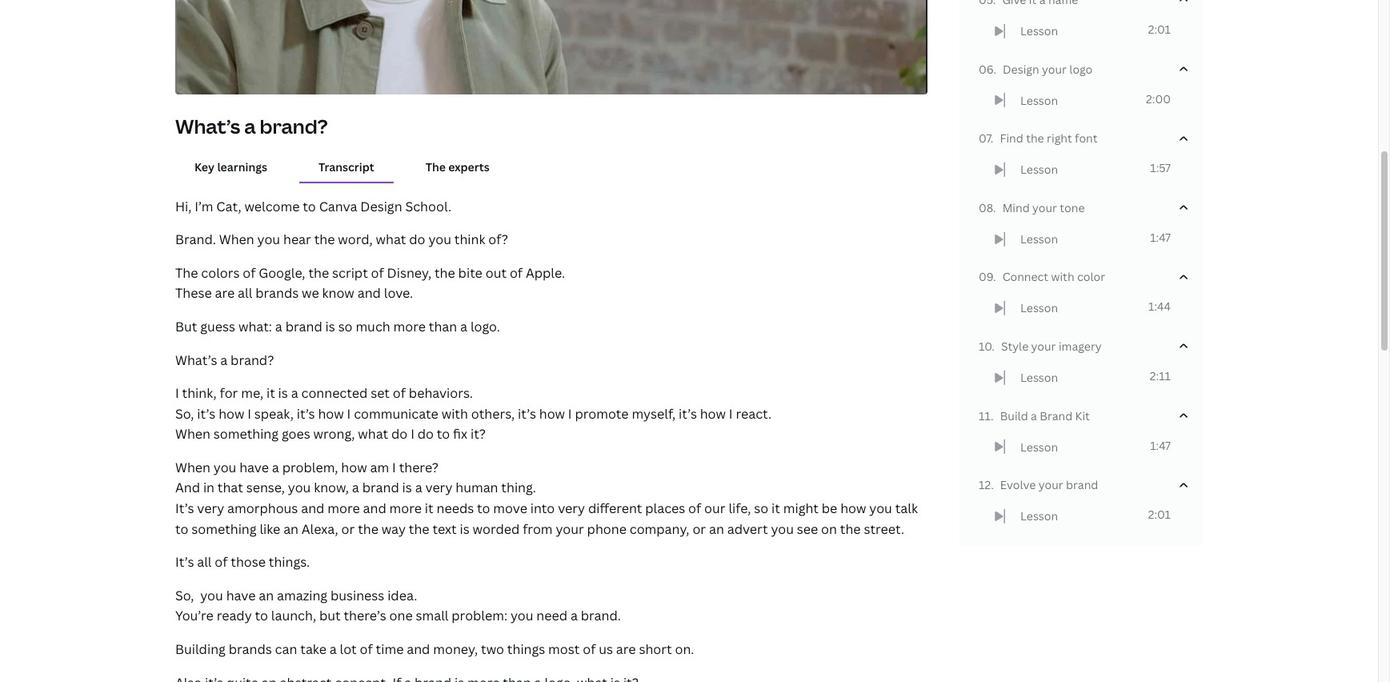 Task type: locate. For each thing, give the bounding box(es) containing it.
it inside i think, for me, it is a connected set of behaviors. so, it's how i speak, it's how i communicate with others, it's how i promote myself, it's how i react. when something goes wrong, what do i do to fix it?
[[267, 384, 275, 402]]

0 vertical spatial with
[[1052, 269, 1075, 284]]

1 vertical spatial are
[[616, 640, 636, 658]]

0 horizontal spatial very
[[197, 500, 224, 517]]

problem,
[[282, 459, 338, 476]]

to left fix
[[437, 425, 450, 443]]

1 vertical spatial when
[[175, 425, 211, 443]]

behaviors.
[[409, 384, 473, 402]]

brand down am
[[362, 479, 399, 497]]

of
[[243, 264, 256, 282], [371, 264, 384, 282], [510, 264, 523, 282], [393, 384, 406, 402], [689, 500, 701, 517], [215, 553, 228, 571], [360, 640, 373, 658], [583, 640, 596, 658]]

0 vertical spatial 1:47
[[1151, 230, 1171, 245]]

brand.
[[581, 607, 621, 625]]

it's right myself, on the bottom left
[[679, 405, 697, 422]]

how left am
[[341, 459, 367, 476]]

more
[[394, 318, 426, 335], [328, 500, 360, 517], [390, 500, 422, 517]]

into
[[531, 500, 555, 517]]

much
[[356, 318, 390, 335]]

1:57
[[1151, 160, 1171, 175]]

all
[[238, 284, 252, 302], [197, 553, 212, 571]]

1 vertical spatial it's
[[175, 553, 194, 571]]

a up speak,
[[291, 384, 298, 402]]

set
[[371, 384, 390, 402]]

1 horizontal spatial very
[[425, 479, 453, 497]]

you left "need"
[[511, 607, 534, 625]]

1 lesson from the top
[[1021, 23, 1059, 38]]

1 vertical spatial with
[[442, 405, 468, 422]]

bite
[[458, 264, 483, 282]]

the up these
[[175, 264, 198, 282]]

2 lesson from the top
[[1021, 93, 1059, 108]]

and down "script"
[[358, 284, 381, 302]]

how
[[219, 405, 244, 422], [318, 405, 344, 422], [539, 405, 565, 422], [700, 405, 726, 422], [341, 459, 367, 476], [841, 500, 867, 517]]

07 . find the right font
[[979, 131, 1098, 146]]

your for logo
[[1042, 61, 1067, 77]]

1 it's from the top
[[175, 500, 194, 517]]

when up the and in the bottom of the page
[[175, 459, 211, 476]]

learnings
[[217, 159, 267, 174]]

. for 11
[[991, 408, 994, 423]]

what right word,
[[376, 231, 406, 248]]

is inside i think, for me, it is a connected set of behaviors. so, it's how i speak, it's how i communicate with others, it's how i promote myself, it's how i react. when something goes wrong, what do i do to fix it?
[[278, 384, 288, 402]]

the inside button
[[426, 159, 446, 174]]

it's all of those things.
[[175, 553, 310, 571]]

is up speak,
[[278, 384, 288, 402]]

logo
[[1070, 61, 1093, 77]]

1:47
[[1151, 230, 1171, 245], [1151, 438, 1171, 453]]

or down our
[[693, 520, 706, 538]]

0 horizontal spatial or
[[342, 520, 355, 538]]

0 horizontal spatial an
[[259, 587, 274, 604]]

brand? up me,
[[231, 351, 274, 369]]

8 lesson from the top
[[1021, 508, 1059, 524]]

0 vertical spatial something
[[214, 425, 279, 443]]

0 vertical spatial all
[[238, 284, 252, 302]]

1 what's a brand? from the top
[[175, 113, 328, 140]]

what's
[[175, 113, 240, 140], [175, 351, 217, 369]]

brand. when you hear the word, what do you think of?
[[175, 231, 508, 248]]

so inside when you have a problem, how am i there? and in that sense, you know, a brand is a very human thing. it's very amorphous and more and more it needs to move into very different places of our life, so it might be how you talk to something like an alexa, or the way the text is worded from your phone company, or an advert you see on the street.
[[754, 500, 769, 517]]

of inside i think, for me, it is a connected set of behaviors. so, it's how i speak, it's how i communicate with others, it's how i promote myself, it's how i react. when something goes wrong, what do i do to fix it?
[[393, 384, 406, 402]]

1 vertical spatial 2:01
[[1149, 507, 1171, 522]]

when inside when you have a problem, how am i there? and in that sense, you know, a brand is a very human thing. it's very amorphous and more and more it needs to move into very different places of our life, so it might be how you talk to something like an alexa, or the way the text is worded from your phone company, or an advert you see on the street.
[[175, 459, 211, 476]]

something inside i think, for me, it is a connected set of behaviors. so, it's how i speak, it's how i communicate with others, it's how i promote myself, it's how i react. when something goes wrong, what do i do to fix it?
[[214, 425, 279, 443]]

the
[[426, 159, 446, 174], [175, 264, 198, 282]]

do up there?
[[418, 425, 434, 443]]

1 horizontal spatial all
[[238, 284, 252, 302]]

it's
[[197, 405, 216, 422], [297, 405, 315, 422], [518, 405, 536, 422], [679, 405, 697, 422]]

an inside so,  you have an amazing business idea. you're ready to launch, but there's one small problem: you need a brand.
[[259, 587, 274, 604]]

0 vertical spatial what's a brand?
[[175, 113, 328, 140]]

2 horizontal spatial it
[[772, 500, 780, 517]]

it's inside when you have a problem, how am i there? and in that sense, you know, a brand is a very human thing. it's very amorphous and more and more it needs to move into very different places of our life, so it might be how you talk to something like an alexa, or the way the text is worded from your phone company, or an advert you see on the street.
[[175, 500, 194, 517]]

with up fix
[[442, 405, 468, 422]]

so,  you have an amazing business idea. you're ready to launch, but there's one small problem: you need a brand.
[[175, 587, 621, 625]]

your left the logo
[[1042, 61, 1067, 77]]

there?
[[399, 459, 439, 476]]

0 vertical spatial it's
[[175, 500, 194, 517]]

how right the be
[[841, 500, 867, 517]]

0 horizontal spatial with
[[442, 405, 468, 422]]

needs
[[437, 500, 474, 517]]

on.
[[675, 640, 694, 658]]

it's down the and in the bottom of the page
[[175, 500, 194, 517]]

two
[[481, 640, 504, 658]]

1 horizontal spatial or
[[693, 520, 706, 538]]

1 vertical spatial the
[[175, 264, 198, 282]]

very up needs
[[425, 479, 453, 497]]

i up so, on the bottom left
[[175, 384, 179, 402]]

it?
[[471, 425, 486, 443]]

. for 07
[[991, 131, 994, 146]]

to down 'human'
[[477, 500, 490, 517]]

it's down think,
[[197, 405, 216, 422]]

communicate
[[354, 405, 439, 422]]

3 it's from the left
[[518, 405, 536, 422]]

2 it's from the top
[[175, 553, 194, 571]]

a right know,
[[352, 479, 359, 497]]

to right ready
[[255, 607, 268, 625]]

i down 'connected'
[[347, 405, 351, 422]]

0 vertical spatial what's
[[175, 113, 240, 140]]

3 lesson from the top
[[1021, 162, 1059, 177]]

the for the experts
[[426, 159, 446, 174]]

2 horizontal spatial an
[[709, 520, 724, 538]]

how down for on the bottom left of page
[[219, 405, 244, 422]]

the for the colors of google, the script of disney, the bite out of apple. these are all brands we know and love.
[[175, 264, 198, 282]]

company,
[[630, 520, 690, 538]]

2:11
[[1150, 368, 1171, 383]]

09 . connect with color
[[979, 269, 1106, 284]]

1 vertical spatial something
[[192, 520, 257, 538]]

lesson down '08 . mind your tone'
[[1021, 231, 1059, 246]]

it's
[[175, 500, 194, 517], [175, 553, 194, 571]]

1 vertical spatial have
[[226, 587, 256, 604]]

evolve
[[1001, 477, 1036, 492]]

you left see
[[771, 520, 794, 538]]

0 horizontal spatial brand
[[286, 318, 322, 335]]

very
[[425, 479, 453, 497], [197, 500, 224, 517], [558, 500, 585, 517]]

to
[[303, 197, 316, 215], [437, 425, 450, 443], [477, 500, 490, 517], [175, 520, 188, 538], [255, 607, 268, 625]]

or right alexa,
[[342, 520, 355, 538]]

1 vertical spatial all
[[197, 553, 212, 571]]

when down cat, on the top left of page
[[219, 231, 254, 248]]

of left our
[[689, 500, 701, 517]]

lot
[[340, 640, 357, 658]]

something down speak,
[[214, 425, 279, 443]]

1 vertical spatial brand?
[[231, 351, 274, 369]]

hi, i'm cat, welcome to canva design school.
[[175, 197, 452, 215]]

your right from
[[556, 520, 584, 538]]

your right style
[[1032, 339, 1056, 354]]

when down so, on the bottom left
[[175, 425, 211, 443]]

what:
[[238, 318, 272, 335]]

the
[[1026, 131, 1045, 146], [314, 231, 335, 248], [309, 264, 329, 282], [435, 264, 455, 282], [358, 520, 379, 538], [409, 520, 430, 538], [840, 520, 861, 538]]

12 . evolve your brand
[[979, 477, 1099, 492]]

0 horizontal spatial design
[[361, 197, 402, 215]]

have up sense,
[[240, 459, 269, 476]]

apple.
[[526, 264, 565, 282]]

is down know at the left of the page
[[325, 318, 335, 335]]

. for 08
[[994, 200, 996, 215]]

all inside the colors of google, the script of disney, the bite out of apple. these are all brands we know and love.
[[238, 284, 252, 302]]

it's up you're
[[175, 553, 194, 571]]

1:47 down 2:11
[[1151, 438, 1171, 453]]

0 vertical spatial the
[[426, 159, 446, 174]]

1 what's from the top
[[175, 113, 240, 140]]

1 horizontal spatial the
[[426, 159, 446, 174]]

tone
[[1060, 200, 1085, 215]]

2 2:01 from the top
[[1149, 507, 1171, 522]]

the inside the colors of google, the script of disney, the bite out of apple. these are all brands we know and love.
[[175, 264, 198, 282]]

it left might
[[772, 500, 780, 517]]

1 vertical spatial what's
[[175, 351, 217, 369]]

worded
[[473, 520, 520, 538]]

your left tone
[[1033, 200, 1058, 215]]

school.
[[405, 197, 452, 215]]

1 or from the left
[[342, 520, 355, 538]]

1 vertical spatial so
[[754, 500, 769, 517]]

1:47 down 1:57
[[1151, 230, 1171, 245]]

4 lesson from the top
[[1021, 231, 1059, 246]]

text
[[433, 520, 457, 538]]

me,
[[241, 384, 263, 402]]

something up it's all of those things.
[[192, 520, 257, 538]]

things.
[[269, 553, 310, 571]]

it right me,
[[267, 384, 275, 402]]

the right hear
[[314, 231, 335, 248]]

something
[[214, 425, 279, 443], [192, 520, 257, 538]]

1 horizontal spatial brand
[[362, 479, 399, 497]]

0 horizontal spatial it
[[267, 384, 275, 402]]

your for brand
[[1039, 477, 1064, 492]]

i
[[175, 384, 179, 402], [248, 405, 251, 422], [347, 405, 351, 422], [568, 405, 572, 422], [729, 405, 733, 422], [411, 425, 415, 443], [392, 459, 396, 476]]

0 horizontal spatial are
[[215, 284, 235, 302]]

do down the "communicate"
[[391, 425, 408, 443]]

and
[[358, 284, 381, 302], [301, 500, 325, 517], [363, 500, 386, 517], [407, 640, 430, 658]]

a right what:
[[275, 318, 282, 335]]

2 1:47 from the top
[[1151, 438, 1171, 453]]

0 vertical spatial design
[[1003, 61, 1040, 77]]

the left experts on the top left of page
[[426, 159, 446, 174]]

one
[[390, 607, 413, 625]]

design right 06
[[1003, 61, 1040, 77]]

lesson up 06 . design your logo
[[1021, 23, 1059, 38]]

2 vertical spatial when
[[175, 459, 211, 476]]

the right way
[[409, 520, 430, 538]]

. for 06
[[994, 61, 997, 77]]

so
[[338, 318, 353, 335], [754, 500, 769, 517]]

your
[[1042, 61, 1067, 77], [1033, 200, 1058, 215], [1032, 339, 1056, 354], [1039, 477, 1064, 492], [556, 520, 584, 538]]

1 vertical spatial what's a brand?
[[175, 351, 274, 369]]

are down colors
[[215, 284, 235, 302]]

1 horizontal spatial so
[[754, 500, 769, 517]]

an down our
[[709, 520, 724, 538]]

of right lot at the left bottom of the page
[[360, 640, 373, 658]]

lesson down 10 . style your imagery
[[1021, 370, 1059, 385]]

0 vertical spatial 2:01
[[1149, 22, 1171, 37]]

thing.
[[501, 479, 536, 497]]

0 vertical spatial have
[[240, 459, 269, 476]]

promote
[[575, 405, 629, 422]]

and
[[175, 479, 200, 497]]

am
[[370, 459, 389, 476]]

2 horizontal spatial brand
[[1066, 477, 1099, 492]]

1 horizontal spatial design
[[1003, 61, 1040, 77]]

brand inside when you have a problem, how am i there? and in that sense, you know, a brand is a very human thing. it's very amorphous and more and more it needs to move into very different places of our life, so it might be how you talk to something like an alexa, or the way the text is worded from your phone company, or an advert you see on the street.
[[362, 479, 399, 497]]

lesson
[[1021, 23, 1059, 38], [1021, 93, 1059, 108], [1021, 162, 1059, 177], [1021, 231, 1059, 246], [1021, 300, 1059, 316], [1021, 370, 1059, 385], [1021, 439, 1059, 454], [1021, 508, 1059, 524]]

0 horizontal spatial the
[[175, 264, 198, 282]]

what down the "communicate"
[[358, 425, 388, 443]]

of right "script"
[[371, 264, 384, 282]]

0 vertical spatial brand?
[[260, 113, 328, 140]]

to down the and in the bottom of the page
[[175, 520, 188, 538]]

more left than
[[394, 318, 426, 335]]

are inside the colors of google, the script of disney, the bite out of apple. these are all brands we know and love.
[[215, 284, 235, 302]]

a right than
[[460, 318, 468, 335]]

a left lot at the left bottom of the page
[[330, 640, 337, 658]]

your right evolve
[[1039, 477, 1064, 492]]

of right set
[[393, 384, 406, 402]]

i left promote
[[568, 405, 572, 422]]

connect
[[1003, 269, 1049, 284]]

are
[[215, 284, 235, 302], [616, 640, 636, 658]]

design
[[1003, 61, 1040, 77], [361, 197, 402, 215]]

brand right evolve
[[1066, 477, 1099, 492]]

0 horizontal spatial so
[[338, 318, 353, 335]]

it's up "goes" on the bottom left of page
[[297, 405, 315, 422]]

what inside i think, for me, it is a connected set of behaviors. so, it's how i speak, it's how i communicate with others, it's how i promote myself, it's how i react. when something goes wrong, what do i do to fix it?
[[358, 425, 388, 443]]

brand? up learnings
[[260, 113, 328, 140]]

a inside so,  you have an amazing business idea. you're ready to launch, but there's one small problem: you need a brand.
[[571, 607, 578, 625]]

lesson down 09 . connect with color
[[1021, 300, 1059, 316]]

7 lesson from the top
[[1021, 439, 1059, 454]]

idea.
[[388, 587, 417, 604]]

with left color
[[1052, 269, 1075, 284]]

2:01
[[1149, 22, 1171, 37], [1149, 507, 1171, 522]]

1 vertical spatial 1:47
[[1151, 438, 1171, 453]]

1 vertical spatial design
[[361, 197, 402, 215]]

0 vertical spatial are
[[215, 284, 235, 302]]

what's a brand? up learnings
[[175, 113, 328, 140]]

what's up think,
[[175, 351, 217, 369]]

0 vertical spatial brands
[[256, 284, 299, 302]]

you up you're
[[200, 587, 223, 604]]

12
[[979, 477, 991, 492]]

the colors of google, the script of disney, the bite out of apple. these are all brands we know and love.
[[175, 264, 565, 302]]

your for imagery
[[1032, 339, 1056, 354]]

.
[[994, 61, 997, 77], [991, 131, 994, 146], [994, 200, 996, 215], [994, 269, 996, 284], [992, 339, 995, 354], [991, 408, 994, 423], [991, 477, 994, 492]]

1 vertical spatial what
[[358, 425, 388, 443]]

lesson down 12 . evolve your brand
[[1021, 508, 1059, 524]]

an
[[284, 520, 299, 538], [709, 520, 724, 538], [259, 587, 274, 604]]

i inside when you have a problem, how am i there? and in that sense, you know, a brand is a very human thing. it's very amorphous and more and more it needs to move into very different places of our life, so it might be how you talk to something like an alexa, or the way the text is worded from your phone company, or an advert you see on the street.
[[392, 459, 396, 476]]

. for 10
[[992, 339, 995, 354]]

1 2:01 from the top
[[1149, 22, 1171, 37]]

lesson down the 11 . build a brand kit on the right of page
[[1021, 439, 1059, 454]]

an right like
[[284, 520, 299, 538]]

something inside when you have a problem, how am i there? and in that sense, you know, a brand is a very human thing. it's very amorphous and more and more it needs to move into very different places of our life, so it might be how you talk to something like an alexa, or the way the text is worded from your phone company, or an advert you see on the street.
[[192, 520, 257, 538]]

is
[[325, 318, 335, 335], [278, 384, 288, 402], [402, 479, 412, 497], [460, 520, 470, 538]]

a
[[244, 113, 256, 140], [275, 318, 282, 335], [460, 318, 468, 335], [220, 351, 228, 369], [291, 384, 298, 402], [1031, 408, 1037, 423], [272, 459, 279, 476], [352, 479, 359, 497], [415, 479, 422, 497], [571, 607, 578, 625], [330, 640, 337, 658]]

i right am
[[392, 459, 396, 476]]

mind
[[1003, 200, 1030, 215]]

brands left can
[[229, 640, 272, 658]]

very right into
[[558, 500, 585, 517]]

move
[[493, 500, 528, 517]]

how up wrong,
[[318, 405, 344, 422]]

very down in
[[197, 500, 224, 517]]



Task type: vqa. For each thing, say whether or not it's contained in the screenshot.


Task type: describe. For each thing, give the bounding box(es) containing it.
1 horizontal spatial are
[[616, 640, 636, 658]]

brand.
[[175, 231, 216, 248]]

take
[[300, 640, 327, 658]]

brand
[[1040, 408, 1073, 423]]

key learnings
[[195, 159, 267, 174]]

but guess what: a brand is so much more than a logo.
[[175, 318, 500, 335]]

and up way
[[363, 500, 386, 517]]

1 it's from the left
[[197, 405, 216, 422]]

2:00
[[1146, 91, 1171, 106]]

wrong,
[[313, 425, 355, 443]]

you down the "problem,"
[[288, 479, 311, 497]]

different
[[588, 500, 642, 517]]

react.
[[736, 405, 772, 422]]

. for 12
[[991, 477, 994, 492]]

i down the "communicate"
[[411, 425, 415, 443]]

when inside i think, for me, it is a connected set of behaviors. so, it's how i speak, it's how i communicate with others, it's how i promote myself, it's how i react. when something goes wrong, what do i do to fix it?
[[175, 425, 211, 443]]

1 horizontal spatial with
[[1052, 269, 1075, 284]]

5 lesson from the top
[[1021, 300, 1059, 316]]

be
[[822, 500, 838, 517]]

talk
[[896, 500, 918, 517]]

with inside i think, for me, it is a connected set of behaviors. so, it's how i speak, it's how i communicate with others, it's how i promote myself, it's how i react. when something goes wrong, what do i do to fix it?
[[442, 405, 468, 422]]

human
[[456, 479, 498, 497]]

ready
[[217, 607, 252, 625]]

2 it's from the left
[[297, 405, 315, 422]]

the left bite
[[435, 264, 455, 282]]

how left promote
[[539, 405, 565, 422]]

a up for on the bottom left of page
[[220, 351, 228, 369]]

phone
[[587, 520, 627, 538]]

you left hear
[[257, 231, 280, 248]]

have inside when you have a problem, how am i there? and in that sense, you know, a brand is a very human thing. it's very amorphous and more and more it needs to move into very different places of our life, so it might be how you talk to something like an alexa, or the way the text is worded from your phone company, or an advert you see on the street.
[[240, 459, 269, 476]]

hear
[[283, 231, 311, 248]]

think
[[455, 231, 485, 248]]

style
[[1001, 339, 1029, 354]]

alexa,
[[302, 520, 338, 538]]

life,
[[729, 500, 751, 517]]

in
[[203, 479, 215, 497]]

and inside the colors of google, the script of disney, the bite out of apple. these are all brands we know and love.
[[358, 284, 381, 302]]

might
[[784, 500, 819, 517]]

4 it's from the left
[[679, 405, 697, 422]]

advert
[[727, 520, 768, 538]]

you're
[[175, 607, 214, 625]]

i left react.
[[729, 405, 733, 422]]

of right out in the left top of the page
[[510, 264, 523, 282]]

color
[[1078, 269, 1106, 284]]

places
[[645, 500, 685, 517]]

script
[[332, 264, 368, 282]]

i down me,
[[248, 405, 251, 422]]

1 vertical spatial brands
[[229, 640, 272, 658]]

2 what's a brand? from the top
[[175, 351, 274, 369]]

speak,
[[254, 405, 294, 422]]

1 1:47 from the top
[[1151, 230, 1171, 245]]

street.
[[864, 520, 905, 538]]

a up sense,
[[272, 459, 279, 476]]

of?
[[489, 231, 508, 248]]

06
[[979, 61, 994, 77]]

things
[[507, 640, 545, 658]]

do up "disney,"
[[409, 231, 426, 248]]

more up way
[[390, 500, 422, 517]]

time
[[376, 640, 404, 658]]

of right colors
[[243, 264, 256, 282]]

0 vertical spatial what
[[376, 231, 406, 248]]

1:44
[[1149, 299, 1171, 314]]

6 lesson from the top
[[1021, 370, 1059, 385]]

more down know,
[[328, 500, 360, 517]]

0 vertical spatial when
[[219, 231, 254, 248]]

like
[[260, 520, 280, 538]]

know
[[322, 284, 355, 302]]

right
[[1047, 131, 1073, 146]]

you left think
[[429, 231, 451, 248]]

to left canva
[[303, 197, 316, 215]]

1 horizontal spatial an
[[284, 520, 299, 538]]

2 horizontal spatial very
[[558, 500, 585, 517]]

guess
[[200, 318, 235, 335]]

have inside so,  you have an amazing business idea. you're ready to launch, but there's one small problem: you need a brand.
[[226, 587, 256, 604]]

for
[[220, 384, 238, 402]]

but
[[175, 318, 197, 335]]

amorphous
[[227, 500, 298, 517]]

the left way
[[358, 520, 379, 538]]

fix
[[453, 425, 468, 443]]

there's
[[344, 607, 386, 625]]

goes
[[282, 425, 310, 443]]

brand for a
[[286, 318, 322, 335]]

the right the on
[[840, 520, 861, 538]]

08 . mind your tone
[[979, 200, 1085, 215]]

connected
[[301, 384, 368, 402]]

we
[[302, 284, 319, 302]]

love.
[[384, 284, 413, 302]]

building
[[175, 640, 226, 658]]

see
[[797, 520, 818, 538]]

06 . design your logo
[[979, 61, 1093, 77]]

a right the build
[[1031, 408, 1037, 423]]

you up street.
[[870, 500, 893, 517]]

the experts button
[[406, 152, 509, 181]]

11
[[979, 408, 991, 423]]

problem:
[[452, 607, 508, 625]]

and right time
[[407, 640, 430, 658]]

a down there?
[[415, 479, 422, 497]]

2 or from the left
[[693, 520, 706, 538]]

11 . build a brand kit
[[979, 408, 1090, 423]]

your for tone
[[1033, 200, 1058, 215]]

you up that
[[214, 459, 236, 476]]

of left us
[[583, 640, 596, 658]]

from
[[523, 520, 553, 538]]

brand for your
[[1066, 477, 1099, 492]]

is down there?
[[402, 479, 412, 497]]

to inside so,  you have an amazing business idea. you're ready to launch, but there's one small problem: you need a brand.
[[255, 607, 268, 625]]

and up alexa,
[[301, 500, 325, 517]]

our
[[705, 500, 726, 517]]

a inside i think, for me, it is a connected set of behaviors. so, it's how i speak, it's how i communicate with others, it's how i promote myself, it's how i react. when something goes wrong, what do i do to fix it?
[[291, 384, 298, 402]]

business
[[331, 587, 385, 604]]

1 horizontal spatial it
[[425, 500, 434, 517]]

disney,
[[387, 264, 432, 282]]

08
[[979, 200, 994, 215]]

way
[[382, 520, 406, 538]]

launch,
[[271, 607, 316, 625]]

kit
[[1076, 408, 1090, 423]]

sense,
[[246, 479, 285, 497]]

a up learnings
[[244, 113, 256, 140]]

of left those at the bottom left
[[215, 553, 228, 571]]

how left react.
[[700, 405, 726, 422]]

0 horizontal spatial all
[[197, 553, 212, 571]]

think,
[[182, 384, 217, 402]]

2 what's from the top
[[175, 351, 217, 369]]

07
[[979, 131, 991, 146]]

small
[[416, 607, 449, 625]]

us
[[599, 640, 613, 658]]

these
[[175, 284, 212, 302]]

brands inside the colors of google, the script of disney, the bite out of apple. these are all brands we know and love.
[[256, 284, 299, 302]]

transcript
[[319, 159, 374, 174]]

colors
[[201, 264, 240, 282]]

imagery
[[1059, 339, 1102, 354]]

when you have a problem, how am i there? and in that sense, you know, a brand is a very human thing. it's very amorphous and more and more it needs to move into very different places of our life, so it might be how you talk to something like an alexa, or the way the text is worded from your phone company, or an advert you see on the street.
[[175, 459, 918, 538]]

of inside when you have a problem, how am i there? and in that sense, you know, a brand is a very human thing. it's very amorphous and more and more it needs to move into very different places of our life, so it might be how you talk to something like an alexa, or the way the text is worded from your phone company, or an advert you see on the street.
[[689, 500, 701, 517]]

logo.
[[471, 318, 500, 335]]

0 vertical spatial so
[[338, 318, 353, 335]]

the right find
[[1026, 131, 1045, 146]]

. for 09
[[994, 269, 996, 284]]

most
[[548, 640, 580, 658]]

word,
[[338, 231, 373, 248]]

i'm
[[195, 197, 213, 215]]

cat,
[[216, 197, 241, 215]]

that
[[218, 479, 243, 497]]

is right text
[[460, 520, 470, 538]]

your inside when you have a problem, how am i there? and in that sense, you know, a brand is a very human thing. it's very amorphous and more and more it needs to move into very different places of our life, so it might be how you talk to something like an alexa, or the way the text is worded from your phone company, or an advert you see on the street.
[[556, 520, 584, 538]]

to inside i think, for me, it is a connected set of behaviors. so, it's how i speak, it's how i communicate with others, it's how i promote myself, it's how i react. when something goes wrong, what do i do to fix it?
[[437, 425, 450, 443]]

build
[[1000, 408, 1028, 423]]

welcome
[[245, 197, 300, 215]]

the up we
[[309, 264, 329, 282]]



